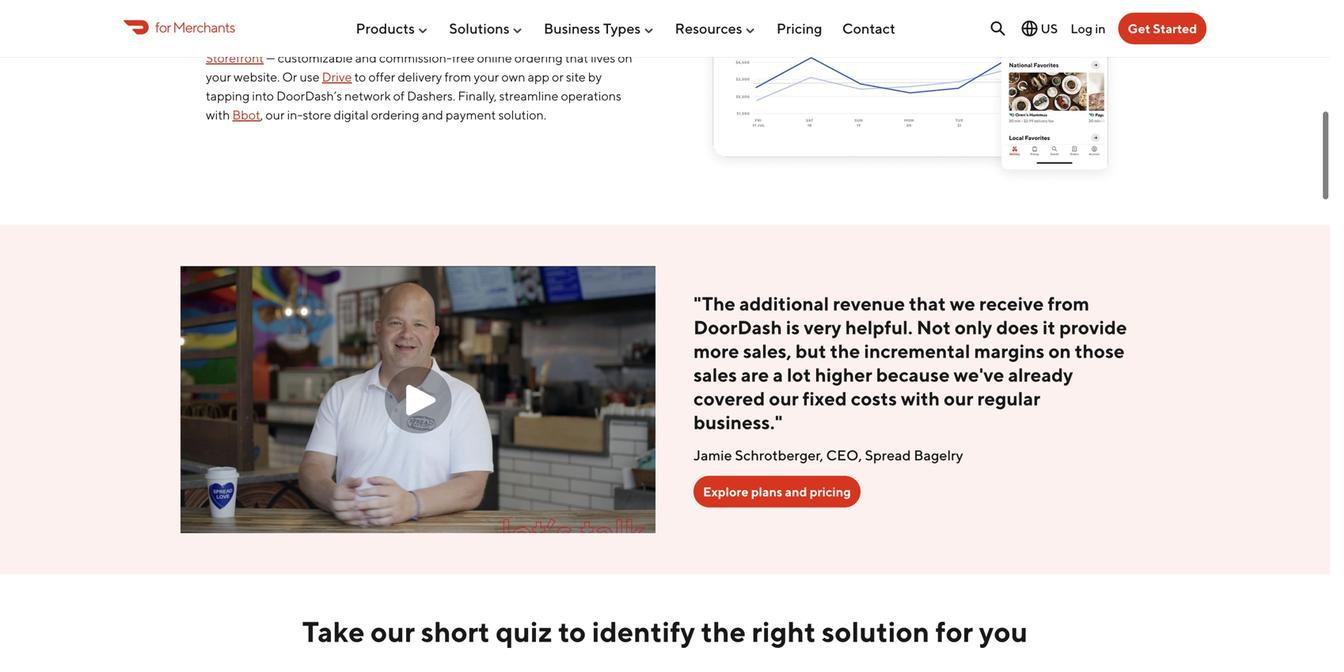 Task type: locate. For each thing, give the bounding box(es) containing it.
marketplace link
[[220, 12, 292, 27]]

that inside — customizable and commission-free online ordering that lives on your website. or use
[[565, 50, 588, 65]]

drive
[[322, 69, 352, 84]]

0 vertical spatial with
[[206, 107, 230, 122]]

every
[[492, 31, 522, 46]]

0 horizontal spatial doordash
[[483, 0, 541, 8]]

2 vertical spatial by
[[588, 69, 602, 84]]

1 vertical spatial doordash
[[694, 316, 782, 339]]

subscribers,
[[549, 12, 616, 27]]

— customizable and commission-free online ordering that lives on your website. or use
[[206, 50, 633, 84]]

we've
[[954, 364, 1004, 386]]

ordering down the of at the top of the page
[[371, 107, 419, 122]]

1 vertical spatial is
[[786, 316, 800, 339]]

bbot , our in-store digital ordering and payment solution.
[[232, 107, 547, 122]]

tapping up included
[[422, 12, 466, 27]]

offer
[[369, 69, 395, 84]]

business."
[[694, 411, 783, 434]]

tapping up bbot
[[206, 88, 250, 103]]

doordash down "the
[[694, 316, 782, 339]]

of
[[393, 88, 405, 103]]

receive
[[979, 292, 1044, 315]]

more down increase
[[327, 31, 357, 46]]

1 horizontal spatial that
[[909, 292, 946, 315]]

sales inside . plus, increase sales by tapping into dashpass subscribers, who spend and order more on average. included in every partnership is storefront
[[376, 12, 403, 27]]

insights you can use image
[[697, 0, 1125, 184]]

sales inside "the additional revenue that we receive from doordash is very helpful. not only does it provide more sales, but the incremental margins on those sales are a lot higher because we've already covered our fixed costs with our regular business."
[[694, 364, 737, 386]]

1 horizontal spatial doordash
[[694, 316, 782, 339]]

on down it
[[1049, 340, 1071, 363]]

in-
[[287, 107, 303, 122]]

products link
[[356, 14, 429, 43]]

1 horizontal spatial for
[[936, 615, 973, 649]]

1 horizontal spatial to
[[558, 615, 586, 649]]

1 horizontal spatial ordering
[[515, 50, 563, 65]]

from
[[445, 69, 471, 84], [1048, 292, 1090, 315]]

in
[[1095, 21, 1106, 36], [479, 31, 489, 46]]

from inside to offer delivery from your own app or site by tapping into doordash's network of dashers. finally, streamline operations with
[[445, 69, 471, 84]]

storefront
[[206, 50, 264, 65]]

jamie
[[694, 447, 732, 464]]

1 vertical spatial sales
[[694, 364, 737, 386]]

with inside "the additional revenue that we receive from doordash is very helpful. not only does it provide more sales, but the incremental margins on those sales are a lot higher because we've already covered our fixed costs with our regular business."
[[901, 388, 940, 410]]

0 vertical spatial is
[[592, 31, 601, 46]]

schrotberger,
[[735, 447, 824, 464]]

1 horizontal spatial from
[[1048, 292, 1090, 315]]

store
[[303, 107, 331, 122]]

0 vertical spatial ordering
[[515, 50, 563, 65]]

your up marketplace link at the top left of the page
[[252, 0, 277, 8]]

with inside to offer delivery from your own app or site by tapping into doordash's network of dashers. finally, streamline operations with
[[206, 107, 230, 122]]

0 vertical spatial sales
[[376, 12, 403, 27]]

1 horizontal spatial is
[[786, 316, 800, 339]]

we
[[950, 292, 976, 315]]

dashpass
[[493, 12, 547, 27]]

tapping inside . plus, increase sales by tapping into dashpass subscribers, who spend and order more on average. included in every partnership is storefront
[[422, 12, 466, 27]]

0 horizontal spatial in
[[479, 31, 489, 46]]

app
[[528, 69, 550, 84]]

in up online
[[479, 31, 489, 46]]

0 vertical spatial to
[[354, 69, 366, 84]]

1 horizontal spatial tapping
[[422, 12, 466, 27]]

drive link
[[322, 69, 352, 84]]

1 horizontal spatial with
[[901, 388, 940, 410]]

take our short quiz to identify the right solution for you
[[302, 615, 1028, 649]]

by down business
[[406, 12, 420, 27]]

in right log
[[1095, 21, 1106, 36]]

resources
[[675, 20, 743, 37]]

partnership
[[525, 31, 590, 46]]

plans
[[751, 485, 783, 500]]

does
[[997, 316, 1039, 339]]

0 horizontal spatial more
[[327, 31, 357, 46]]

a
[[773, 364, 783, 386]]

for merchants link
[[124, 16, 235, 38]]

your inside — customizable and commission-free online ordering that lives on your website. or use
[[206, 69, 231, 84]]

covered
[[694, 388, 765, 410]]

ordering up app
[[515, 50, 563, 65]]

on right lives
[[618, 50, 633, 65]]

1 vertical spatial that
[[909, 292, 946, 315]]

0 horizontal spatial tapping
[[206, 88, 250, 103]]

spend
[[232, 31, 267, 46]]

0 vertical spatial doordash
[[483, 0, 541, 8]]

and right plans in the right bottom of the page
[[785, 485, 807, 500]]

0 horizontal spatial sales
[[376, 12, 403, 27]]

for left merchants on the left of page
[[155, 18, 171, 35]]

"the additional revenue that we receive from doordash is very helpful. not only does it provide more sales, but the incremental margins on those sales are a lot higher because we've already covered our fixed costs with our regular business."
[[694, 292, 1127, 434]]

1 vertical spatial into
[[252, 88, 274, 103]]

our down a
[[769, 388, 799, 410]]

dashers.
[[407, 88, 456, 103]]

already
[[1008, 364, 1073, 386]]

and up "offer"
[[355, 50, 377, 65]]

merchants
[[173, 18, 235, 35]]

0 horizontal spatial for
[[155, 18, 171, 35]]

. plus, increase sales by tapping into dashpass subscribers, who spend and order more on average. included in every partnership is storefront
[[206, 12, 616, 65]]

incremental
[[864, 340, 971, 363]]

online
[[477, 50, 512, 65]]

for left you
[[936, 615, 973, 649]]

1 horizontal spatial by
[[406, 12, 420, 27]]

digital
[[334, 107, 369, 122]]

with left bbot link
[[206, 107, 230, 122]]

2 horizontal spatial the
[[830, 340, 860, 363]]

1 horizontal spatial sales
[[694, 364, 737, 386]]

1 vertical spatial with
[[901, 388, 940, 410]]

log in
[[1071, 21, 1106, 36]]

that up site on the top of page
[[565, 50, 588, 65]]

0 vertical spatial from
[[445, 69, 471, 84]]

0 horizontal spatial with
[[206, 107, 230, 122]]

expand your reach by listing your business on the doordash app, also known as
[[206, 0, 633, 27]]

"the
[[694, 292, 736, 315]]

0 horizontal spatial the
[[462, 0, 481, 8]]

not
[[917, 316, 951, 339]]

the up higher
[[830, 340, 860, 363]]

the inside expand your reach by listing your business on the doordash app, also known as
[[462, 0, 481, 8]]

your inside to offer delivery from your own app or site by tapping into doordash's network of dashers. finally, streamline operations with
[[474, 69, 499, 84]]

0 horizontal spatial by
[[314, 0, 327, 8]]

0 vertical spatial for
[[155, 18, 171, 35]]

sales up covered
[[694, 364, 737, 386]]

0 vertical spatial more
[[327, 31, 357, 46]]

business types
[[544, 20, 641, 37]]

the up solutions
[[462, 0, 481, 8]]

solutions
[[449, 20, 510, 37]]

2 vertical spatial the
[[701, 615, 746, 649]]

our down we've at the right bottom of the page
[[944, 388, 974, 410]]

with down because
[[901, 388, 940, 410]]

1 vertical spatial tapping
[[206, 88, 250, 103]]

1 horizontal spatial the
[[701, 615, 746, 649]]

0 horizontal spatial to
[[354, 69, 366, 84]]

bagelry
[[914, 447, 964, 464]]

the left right
[[701, 615, 746, 649]]

pricing link
[[777, 14, 822, 43]]

your
[[252, 0, 277, 8], [366, 0, 391, 8], [206, 69, 231, 84], [474, 69, 499, 84]]

is down additional
[[786, 316, 800, 339]]

by inside to offer delivery from your own app or site by tapping into doordash's network of dashers. finally, streamline operations with
[[588, 69, 602, 84]]

is inside "the additional revenue that we receive from doordash is very helpful. not only does it provide more sales, but the incremental margins on those sales are a lot higher because we've already covered our fixed costs with our regular business."
[[786, 316, 800, 339]]

sales up average.
[[376, 12, 403, 27]]

0 horizontal spatial from
[[445, 69, 471, 84]]

marketplace
[[220, 12, 292, 27]]

by up "plus,"
[[314, 0, 327, 8]]

0 horizontal spatial that
[[565, 50, 588, 65]]

on inside "the additional revenue that we receive from doordash is very helpful. not only does it provide more sales, but the incremental margins on those sales are a lot higher because we've already covered our fixed costs with our regular business."
[[1049, 340, 1071, 363]]

0 vertical spatial by
[[314, 0, 327, 8]]

0 vertical spatial tapping
[[422, 12, 466, 27]]

and up '—' at the left of the page
[[270, 31, 291, 46]]

get
[[1128, 21, 1151, 36]]

ordering
[[515, 50, 563, 65], [371, 107, 419, 122]]

on down increase
[[359, 31, 374, 46]]

2 horizontal spatial by
[[588, 69, 602, 84]]

customizable
[[278, 50, 353, 65]]

0 vertical spatial the
[[462, 0, 481, 8]]

to up network
[[354, 69, 366, 84]]

into inside to offer delivery from your own app or site by tapping into doordash's network of dashers. finally, streamline operations with
[[252, 88, 274, 103]]

more inside . plus, increase sales by tapping into dashpass subscribers, who spend and order more on average. included in every partnership is storefront
[[327, 31, 357, 46]]

our right , at the left of the page
[[266, 107, 285, 122]]

by right site on the top of page
[[588, 69, 602, 84]]

bbot link
[[232, 107, 260, 122]]

in inside . plus, increase sales by tapping into dashpass subscribers, who spend and order more on average. included in every partnership is storefront
[[479, 31, 489, 46]]

from inside "the additional revenue that we receive from doordash is very helpful. not only does it provide more sales, but the incremental margins on those sales are a lot higher because we've already covered our fixed costs with our regular business."
[[1048, 292, 1090, 315]]

ordering inside — customizable and commission-free online ordering that lives on your website. or use
[[515, 50, 563, 65]]

contact
[[843, 20, 896, 37]]

lives
[[591, 50, 615, 65]]

0 horizontal spatial is
[[592, 31, 601, 46]]

from up it
[[1048, 292, 1090, 315]]

0 horizontal spatial into
[[252, 88, 274, 103]]

get started button
[[1119, 13, 1207, 44]]

into up included
[[468, 12, 490, 27]]

the
[[462, 0, 481, 8], [830, 340, 860, 363], [701, 615, 746, 649]]

business
[[394, 0, 442, 8]]

tapping inside to offer delivery from your own app or site by tapping into doordash's network of dashers. finally, streamline operations with
[[206, 88, 250, 103]]

also
[[570, 0, 592, 8]]

is inside . plus, increase sales by tapping into dashpass subscribers, who spend and order more on average. included in every partnership is storefront
[[592, 31, 601, 46]]

from down "free"
[[445, 69, 471, 84]]

tapping
[[422, 12, 466, 27], [206, 88, 250, 103]]

1 vertical spatial from
[[1048, 292, 1090, 315]]

spread
[[865, 447, 911, 464]]

more down "the
[[694, 340, 739, 363]]

1 vertical spatial to
[[558, 615, 586, 649]]

to right quiz
[[558, 615, 586, 649]]

by inside . plus, increase sales by tapping into dashpass subscribers, who spend and order more on average. included in every partnership is storefront
[[406, 12, 420, 27]]

into up , at the left of the page
[[252, 88, 274, 103]]

0 vertical spatial into
[[468, 12, 490, 27]]

free
[[452, 50, 475, 65]]

0 horizontal spatial ordering
[[371, 107, 419, 122]]

on right business
[[445, 0, 459, 8]]

1 vertical spatial more
[[694, 340, 739, 363]]

very
[[804, 316, 842, 339]]

1 vertical spatial the
[[830, 340, 860, 363]]

is up lives
[[592, 31, 601, 46]]

1 horizontal spatial into
[[468, 12, 490, 27]]

plus,
[[297, 12, 324, 27]]

1 vertical spatial ordering
[[371, 107, 419, 122]]

doordash up dashpass
[[483, 0, 541, 8]]

commission-
[[379, 50, 452, 65]]

1 horizontal spatial more
[[694, 340, 739, 363]]

is
[[592, 31, 601, 46], [786, 316, 800, 339]]

your down online
[[474, 69, 499, 84]]

0 vertical spatial that
[[565, 50, 588, 65]]

explore
[[703, 485, 749, 500]]

ordering for and
[[371, 107, 419, 122]]

1 vertical spatial by
[[406, 12, 420, 27]]

with
[[206, 107, 230, 122], [901, 388, 940, 410]]

that up not
[[909, 292, 946, 315]]

our right take
[[371, 615, 415, 649]]

storefront link
[[206, 50, 264, 65]]

your down 'storefront'
[[206, 69, 231, 84]]



Task type: describe. For each thing, give the bounding box(es) containing it.
explore plans and pricing link
[[694, 476, 861, 508]]

additional
[[740, 292, 829, 315]]

types
[[603, 20, 641, 37]]

margins
[[974, 340, 1045, 363]]

those
[[1075, 340, 1125, 363]]

bbot
[[232, 107, 260, 122]]

regular
[[978, 388, 1041, 410]]

and down dashers.
[[422, 107, 443, 122]]

1 horizontal spatial in
[[1095, 21, 1106, 36]]

get started
[[1128, 21, 1197, 36]]

solutions link
[[449, 14, 524, 43]]

the inside "the additional revenue that we receive from doordash is very helpful. not only does it provide more sales, but the incremental margins on those sales are a lot higher because we've already covered our fixed costs with our regular business."
[[830, 340, 860, 363]]

and inside explore plans and pricing link
[[785, 485, 807, 500]]

provide
[[1060, 316, 1127, 339]]

log in link
[[1071, 21, 1106, 36]]

average.
[[376, 31, 424, 46]]

ceo,
[[826, 447, 862, 464]]

on inside — customizable and commission-free online ordering that lives on your website. or use
[[618, 50, 633, 65]]

,
[[260, 107, 263, 122]]

use
[[300, 69, 320, 84]]

that inside "the additional revenue that we receive from doordash is very helpful. not only does it provide more sales, but the incremental margins on those sales are a lot higher because we've already covered our fixed costs with our regular business."
[[909, 292, 946, 315]]

globe line image
[[1020, 19, 1039, 38]]

resources link
[[675, 14, 757, 43]]

chevron right tab panel
[[181, 0, 1150, 184]]

pricing
[[810, 485, 851, 500]]

increase
[[326, 12, 373, 27]]

own
[[502, 69, 526, 84]]

on inside expand your reach by listing your business on the doordash app, also known as
[[445, 0, 459, 8]]

pricing
[[777, 20, 822, 37]]

website.
[[234, 69, 280, 84]]

contact link
[[843, 14, 896, 43]]

short
[[421, 615, 490, 649]]

your up products
[[366, 0, 391, 8]]

who
[[206, 31, 230, 46]]

solution
[[822, 615, 930, 649]]

.
[[292, 12, 294, 27]]

known
[[595, 0, 633, 8]]

order
[[294, 31, 324, 46]]

by inside expand your reach by listing your business on the doordash app, also known as
[[314, 0, 327, 8]]

because
[[876, 364, 950, 386]]

take
[[302, 615, 365, 649]]

log
[[1071, 21, 1093, 36]]

delivery
[[398, 69, 442, 84]]

quiz
[[496, 615, 553, 649]]

doordash inside expand your reach by listing your business on the doordash app, also known as
[[483, 0, 541, 8]]

only
[[955, 316, 993, 339]]

fixed
[[803, 388, 847, 410]]

our inside chevron right tab panel
[[266, 107, 285, 122]]

app,
[[543, 0, 568, 8]]

site
[[566, 69, 586, 84]]

business
[[544, 20, 600, 37]]

but
[[796, 340, 827, 363]]

doordash inside "the additional revenue that we receive from doordash is very helpful. not only does it provide more sales, but the incremental margins on those sales are a lot higher because we've already covered our fixed costs with our regular business."
[[694, 316, 782, 339]]

and inside — customizable and commission-free online ordering that lives on your website. or use
[[355, 50, 377, 65]]

more inside "the additional revenue that we receive from doordash is very helpful. not only does it provide more sales, but the incremental margins on those sales are a lot higher because we've already covered our fixed costs with our regular business."
[[694, 340, 739, 363]]

started
[[1153, 21, 1197, 36]]

to inside to offer delivery from your own app or site by tapping into doordash's network of dashers. finally, streamline operations with
[[354, 69, 366, 84]]

payment
[[446, 107, 496, 122]]

are
[[741, 364, 769, 386]]

us
[[1041, 21, 1058, 36]]

included
[[426, 31, 476, 46]]

it
[[1043, 316, 1056, 339]]

lot
[[787, 364, 811, 386]]

into inside . plus, increase sales by tapping into dashpass subscribers, who spend and order more on average. included in every partnership is storefront
[[468, 12, 490, 27]]

higher
[[815, 364, 872, 386]]

streamline
[[499, 88, 559, 103]]

1 vertical spatial for
[[936, 615, 973, 649]]

explore plans and pricing
[[703, 485, 851, 500]]

products
[[356, 20, 415, 37]]

operations
[[561, 88, 622, 103]]

on inside . plus, increase sales by tapping into dashpass subscribers, who spend and order more on average. included in every partnership is storefront
[[359, 31, 374, 46]]

or
[[282, 69, 297, 84]]

solution.
[[498, 107, 547, 122]]

sales,
[[743, 340, 792, 363]]

—
[[266, 50, 275, 65]]

expand
[[206, 0, 249, 8]]

doordash's
[[276, 88, 342, 103]]

listing
[[330, 0, 363, 8]]

revenue
[[833, 292, 905, 315]]

finally,
[[458, 88, 497, 103]]

network
[[345, 88, 391, 103]]

or
[[552, 69, 564, 84]]

as
[[206, 12, 218, 27]]

for merchants
[[155, 18, 235, 35]]

ordering for that
[[515, 50, 563, 65]]

and inside . plus, increase sales by tapping into dashpass subscribers, who spend and order more on average. included in every partnership is storefront
[[270, 31, 291, 46]]



Task type: vqa. For each thing, say whether or not it's contained in the screenshot.
about
no



